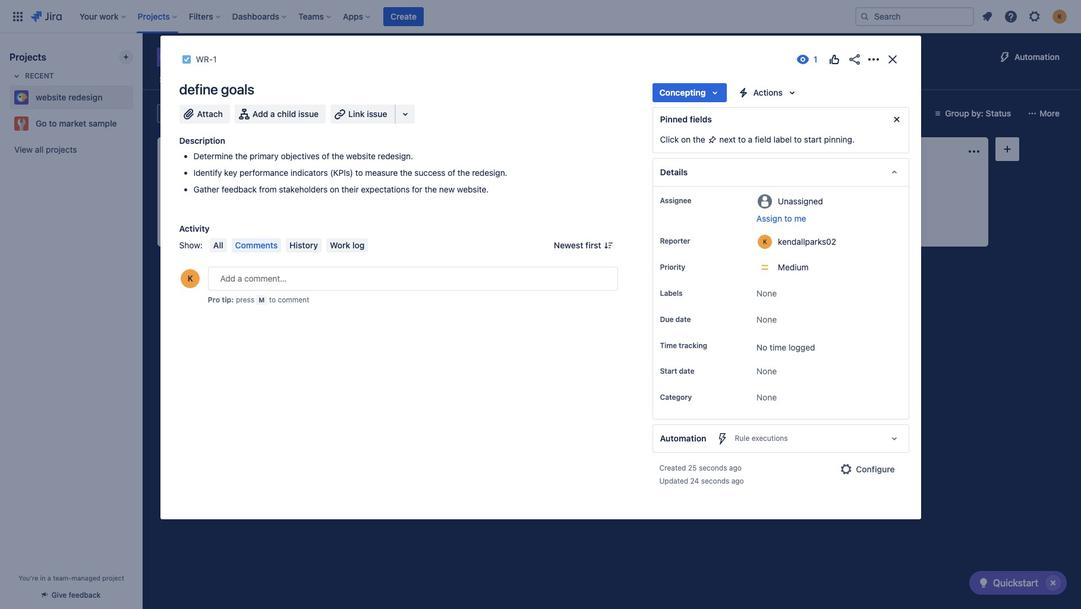 Task type: locate. For each thing, give the bounding box(es) containing it.
0 vertical spatial define
[[179, 81, 218, 98]]

no time logged
[[757, 343, 816, 353]]

all
[[35, 145, 44, 155]]

1 vertical spatial goals
[[362, 178, 382, 188]]

on up testing
[[682, 134, 691, 145]]

attach button
[[179, 105, 230, 124]]

goals down measure
[[362, 178, 382, 188]]

1 for wr-1
[[213, 54, 217, 64]]

concepting for concepting
[[660, 87, 706, 98]]

1 vertical spatial define
[[335, 178, 359, 188]]

hide message image
[[890, 112, 904, 127]]

0 for launch 0
[[880, 146, 885, 156]]

created 25 seconds ago updated 24 seconds ago
[[660, 464, 745, 486]]

0 horizontal spatial feedback
[[69, 591, 101, 600]]

1 inside wr-1 link
[[213, 54, 217, 64]]

newest first button
[[547, 238, 618, 253]]

1 none from the top
[[757, 288, 777, 299]]

0 vertical spatial redesign
[[233, 49, 288, 65]]

actions
[[754, 87, 783, 98]]

goals up add on the left of the page
[[221, 81, 254, 98]]

1 issue from the left
[[298, 109, 319, 119]]

none up executions
[[757, 393, 777, 403]]

history
[[290, 240, 318, 250]]

actions button
[[732, 83, 805, 102]]

define
[[179, 81, 218, 98], [335, 178, 359, 188]]

1 horizontal spatial website
[[181, 49, 230, 65]]

automation right automation image
[[1015, 52, 1061, 62]]

1 0 from the left
[[201, 146, 207, 156]]

1 vertical spatial website
[[36, 92, 66, 102]]

1 horizontal spatial redesign
[[233, 49, 288, 65]]

feedback down key
[[222, 184, 257, 194]]

create button for define goals
[[328, 225, 483, 244]]

the up website.
[[458, 168, 470, 178]]

1 vertical spatial feedback
[[69, 591, 101, 600]]

to
[[49, 118, 57, 128], [739, 134, 746, 145], [795, 134, 802, 145], [356, 168, 363, 178], [785, 214, 793, 224], [269, 296, 276, 305]]

tab list
[[150, 69, 794, 90]]

tab
[[209, 69, 237, 90]]

launch
[[846, 148, 875, 155]]

feedback
[[222, 184, 257, 194], [69, 591, 101, 600]]

0 horizontal spatial redesign
[[68, 92, 103, 102]]

market
[[59, 118, 86, 128]]

0 vertical spatial website
[[181, 49, 230, 65]]

automation inside define goals dialog
[[661, 434, 707, 444]]

concepting up pinned fields
[[660, 87, 706, 98]]

link issue
[[349, 109, 388, 119]]

performance
[[240, 168, 289, 178]]

newest first
[[554, 240, 602, 250]]

0 vertical spatial 1
[[213, 54, 217, 64]]

wr-
[[196, 54, 213, 64]]

1 horizontal spatial feedback
[[222, 184, 257, 194]]

concepting inside dropdown button
[[660, 87, 706, 98]]

1 horizontal spatial issue
[[367, 109, 388, 119]]

0 vertical spatial of
[[322, 151, 330, 161]]

concepting for concepting 1
[[343, 148, 388, 155]]

view all projects
[[14, 145, 77, 155]]

2 horizontal spatial 0
[[880, 146, 885, 156]]

define goals down "identify key performance indicators (kpis) to measure the success of the redesign."
[[335, 178, 382, 188]]

0 right launch
[[880, 146, 885, 156]]

1 vertical spatial website redesign
[[36, 92, 103, 102]]

1 vertical spatial 1
[[393, 146, 397, 156]]

1 vertical spatial date
[[680, 367, 695, 376]]

2 none from the top
[[757, 315, 777, 325]]

menu bar containing all
[[208, 238, 371, 253]]

the up testing 0
[[693, 134, 706, 145]]

0 horizontal spatial concepting
[[343, 148, 388, 155]]

unassigned
[[779, 196, 824, 206]]

primary
[[250, 151, 279, 161]]

vote options: no one has voted for this issue yet. image
[[828, 52, 842, 67]]

0 horizontal spatial automation
[[661, 434, 707, 444]]

click on the
[[661, 134, 708, 145]]

ago
[[730, 464, 742, 473], [732, 477, 745, 486]]

comment
[[278, 296, 310, 305]]

1 vertical spatial a
[[749, 134, 753, 145]]

projects
[[10, 52, 46, 62]]

project
[[723, 74, 751, 84]]

1 vertical spatial on
[[330, 184, 340, 194]]

label
[[774, 134, 792, 145]]

link web pages and more image
[[398, 107, 413, 121]]

1 right the task 'image'
[[213, 54, 217, 64]]

1 vertical spatial of
[[448, 168, 456, 178]]

0 vertical spatial feedback
[[222, 184, 257, 194]]

0 vertical spatial date
[[676, 315, 691, 324]]

fields
[[690, 114, 713, 124]]

newest
[[554, 240, 584, 250]]

0 vertical spatial define goals
[[179, 81, 254, 98]]

1 horizontal spatial website redesign
[[181, 49, 288, 65]]

category
[[661, 393, 692, 402]]

0 vertical spatial goals
[[221, 81, 254, 98]]

1 vertical spatial redesign.
[[472, 168, 508, 178]]

start
[[661, 367, 678, 376]]

assign to me button
[[757, 213, 897, 225]]

redesign. up measure
[[378, 151, 413, 161]]

a right "in"
[[47, 575, 51, 582]]

2 horizontal spatial a
[[749, 134, 753, 145]]

a inside button
[[271, 109, 275, 119]]

issue right link
[[367, 109, 388, 119]]

of up new
[[448, 168, 456, 178]]

define down "identify key performance indicators (kpis) to measure the success of the redesign."
[[335, 178, 359, 188]]

1 up measure
[[393, 146, 397, 156]]

reporter pin to top. only you can see pinned fields. image
[[693, 237, 703, 246]]

seconds right 24
[[702, 477, 730, 486]]

1 horizontal spatial goals
[[362, 178, 382, 188]]

issue right child
[[298, 109, 319, 119]]

2 0 from the left
[[713, 146, 718, 156]]

to right go in the left of the page
[[49, 118, 57, 128]]

measure
[[365, 168, 398, 178]]

give
[[52, 591, 67, 600]]

none up no
[[757, 315, 777, 325]]

none down no
[[757, 367, 777, 377]]

ago down rule
[[730, 464, 742, 473]]

create button
[[384, 7, 424, 26], [161, 171, 315, 190], [664, 171, 818, 190], [328, 225, 483, 244]]

create button for testing
[[664, 171, 818, 190]]

24
[[691, 477, 700, 486]]

1 vertical spatial redesign
[[68, 92, 103, 102]]

1 vertical spatial ago
[[732, 477, 745, 486]]

redesign. up website.
[[472, 168, 508, 178]]

add
[[253, 109, 268, 119]]

expectations
[[361, 184, 410, 194]]

rule
[[735, 434, 750, 443]]

redesign.
[[378, 151, 413, 161], [472, 168, 508, 178]]

0 vertical spatial automation
[[1015, 52, 1061, 62]]

feedback inside give feedback button
[[69, 591, 101, 600]]

create button inside primary element
[[384, 7, 424, 26]]

2 horizontal spatial website
[[346, 151, 376, 161]]

2 vertical spatial website
[[346, 151, 376, 161]]

(kpis)
[[330, 168, 353, 178]]

0 right testing
[[713, 146, 718, 156]]

summary link
[[157, 69, 199, 90]]

settings
[[753, 74, 785, 84]]

0 vertical spatial a
[[271, 109, 275, 119]]

define goals up attach
[[179, 81, 254, 98]]

1 horizontal spatial automation
[[1015, 52, 1061, 62]]

0 vertical spatial on
[[682, 134, 691, 145]]

1 vertical spatial define goals
[[335, 178, 382, 188]]

project settings
[[723, 74, 785, 84]]

concepting
[[660, 87, 706, 98], [343, 148, 388, 155]]

2 vertical spatial a
[[47, 575, 51, 582]]

date left due date pin to top. only you can see pinned fields. icon
[[676, 315, 691, 324]]

0 horizontal spatial a
[[47, 575, 51, 582]]

time
[[661, 341, 678, 350]]

define goals inside dialog
[[179, 81, 254, 98]]

do
[[187, 148, 197, 155]]

redesign right copy link to issue icon
[[233, 49, 288, 65]]

assignee
[[661, 196, 692, 205]]

quickstart
[[994, 578, 1039, 589]]

the up for
[[400, 168, 413, 178]]

1 horizontal spatial define goals
[[335, 178, 382, 188]]

no
[[757, 343, 768, 353]]

0 vertical spatial ago
[[730, 464, 742, 473]]

projects
[[46, 145, 77, 155]]

success
[[415, 168, 446, 178]]

summary
[[159, 74, 197, 84]]

0 down description
[[201, 146, 207, 156]]

issue inside button
[[298, 109, 319, 119]]

0 horizontal spatial define goals
[[179, 81, 254, 98]]

quickstart button
[[970, 572, 1068, 595]]

create inside primary element
[[391, 11, 417, 21]]

tab list containing summary
[[150, 69, 794, 90]]

more information about this user image
[[758, 235, 773, 249]]

create column image
[[1001, 142, 1015, 156]]

of
[[322, 151, 330, 161], [448, 168, 456, 178]]

view all projects link
[[10, 139, 133, 161]]

1 horizontal spatial 0
[[713, 146, 718, 156]]

date right start
[[680, 367, 695, 376]]

redesign up go to market sample
[[68, 92, 103, 102]]

0 vertical spatial website redesign
[[181, 49, 288, 65]]

pinned fields
[[661, 114, 713, 124]]

define goals dialog
[[160, 36, 922, 520]]

goals inside dialog
[[221, 81, 254, 98]]

1 horizontal spatial 1
[[393, 146, 397, 156]]

issue
[[298, 109, 319, 119], [367, 109, 388, 119]]

a right add on the left of the page
[[271, 109, 275, 119]]

jira image
[[31, 9, 62, 23], [31, 9, 62, 23]]

ago right 24
[[732, 477, 745, 486]]

0 vertical spatial concepting
[[660, 87, 706, 98]]

the
[[693, 134, 706, 145], [235, 151, 248, 161], [332, 151, 344, 161], [400, 168, 413, 178], [458, 168, 470, 178], [425, 184, 437, 194]]

1 vertical spatial concepting
[[343, 148, 388, 155]]

website
[[181, 49, 230, 65], [36, 92, 66, 102], [346, 151, 376, 161]]

feedback down managed
[[69, 591, 101, 600]]

of up indicators
[[322, 151, 330, 161]]

testing 0
[[679, 146, 718, 156]]

their
[[342, 184, 359, 194]]

concepting up "identify key performance indicators (kpis) to measure the success of the redesign."
[[343, 148, 388, 155]]

0 horizontal spatial define
[[179, 81, 218, 98]]

0 horizontal spatial redesign.
[[378, 151, 413, 161]]

define up the search board text box
[[179, 81, 218, 98]]

copy link to issue image
[[215, 54, 224, 64]]

rule executions
[[735, 434, 788, 443]]

feedback for give
[[69, 591, 101, 600]]

tracking
[[679, 341, 708, 350]]

0 horizontal spatial on
[[330, 184, 340, 194]]

the up key
[[235, 151, 248, 161]]

wr-1
[[196, 54, 217, 64]]

kendallparks02
[[779, 236, 837, 247]]

project
[[102, 575, 124, 582]]

menu bar
[[208, 238, 371, 253]]

to inside button
[[785, 214, 793, 224]]

seconds right 25
[[699, 464, 728, 473]]

the up (kpis)
[[332, 151, 344, 161]]

automation inside button
[[1015, 52, 1061, 62]]

menu bar inside define goals dialog
[[208, 238, 371, 253]]

to left start
[[795, 134, 802, 145]]

on left the their
[[330, 184, 340, 194]]

goals
[[221, 81, 254, 98], [362, 178, 382, 188]]

search image
[[861, 12, 870, 21]]

in
[[40, 575, 46, 582]]

2 issue from the left
[[367, 109, 388, 119]]

me
[[795, 214, 807, 224]]

none down more information about this user image
[[757, 288, 777, 299]]

determine
[[194, 151, 233, 161]]

to left me
[[785, 214, 793, 224]]

check image
[[977, 576, 991, 591]]

pro
[[208, 296, 220, 305]]

1 horizontal spatial a
[[271, 109, 275, 119]]

1
[[213, 54, 217, 64], [393, 146, 397, 156]]

a left "field"
[[749, 134, 753, 145]]

date
[[676, 315, 691, 324], [680, 367, 695, 376]]

1 horizontal spatial concepting
[[660, 87, 706, 98]]

feedback inside define goals dialog
[[222, 184, 257, 194]]

comments button
[[232, 238, 281, 253]]

3 0 from the left
[[880, 146, 885, 156]]

0 horizontal spatial issue
[[298, 109, 319, 119]]

none
[[757, 288, 777, 299], [757, 315, 777, 325], [757, 367, 777, 377], [757, 393, 777, 403]]

determine the primary objectives of the website redesign.
[[194, 151, 413, 161]]

0 horizontal spatial 1
[[213, 54, 217, 64]]

pro tip: press m to comment
[[208, 296, 310, 305]]

0 horizontal spatial 0
[[201, 146, 207, 156]]

define goals
[[179, 81, 254, 98], [335, 178, 382, 188]]

automation up 25
[[661, 434, 707, 444]]

concepting inside concepting 1
[[343, 148, 388, 155]]

date for due date
[[676, 315, 691, 324]]

0 horizontal spatial goals
[[221, 81, 254, 98]]

a
[[271, 109, 275, 119], [749, 134, 753, 145], [47, 575, 51, 582]]

0 horizontal spatial website
[[36, 92, 66, 102]]

a for you're in a team-managed project
[[47, 575, 51, 582]]

1 vertical spatial automation
[[661, 434, 707, 444]]



Task type: vqa. For each thing, say whether or not it's contained in the screenshot.
Automation within button
yes



Task type: describe. For each thing, give the bounding box(es) containing it.
comments
[[235, 240, 278, 250]]

actions image
[[867, 52, 881, 67]]

to do 0
[[175, 146, 207, 156]]

logged
[[789, 343, 816, 353]]

create banner
[[0, 0, 1082, 33]]

link
[[349, 109, 365, 119]]

1 vertical spatial seconds
[[702, 477, 730, 486]]

tip:
[[222, 296, 234, 305]]

Search board text field
[[158, 105, 249, 122]]

next to a field label to start pinning.
[[718, 134, 855, 145]]

0 horizontal spatial of
[[322, 151, 330, 161]]

from
[[259, 184, 277, 194]]

time tracking pin to top. only you can see pinned fields. image
[[710, 341, 720, 351]]

0 vertical spatial redesign.
[[378, 151, 413, 161]]

go
[[36, 118, 47, 128]]

a for next to a field label to start pinning.
[[749, 134, 753, 145]]

priority
[[661, 263, 686, 272]]

0 for testing 0
[[713, 146, 718, 156]]

configure link
[[835, 461, 903, 480]]

testing
[[679, 148, 708, 155]]

log
[[353, 240, 365, 250]]

details element
[[653, 158, 910, 187]]

primary element
[[7, 0, 846, 33]]

reporter
[[661, 237, 691, 246]]

to
[[175, 148, 185, 155]]

you're
[[18, 575, 38, 582]]

add people image
[[306, 106, 320, 121]]

3 none from the top
[[757, 367, 777, 377]]

click
[[661, 134, 679, 145]]

add a child issue button
[[235, 105, 326, 124]]

launch 0
[[846, 146, 885, 156]]

identify key performance indicators (kpis) to measure the success of the redesign.
[[194, 168, 508, 178]]

website.
[[457, 184, 489, 194]]

dismiss quickstart image
[[1044, 574, 1063, 593]]

start
[[805, 134, 822, 145]]

description
[[179, 136, 225, 146]]

start date
[[661, 367, 695, 376]]

give feedback
[[52, 591, 101, 600]]

managed
[[72, 575, 100, 582]]

m
[[259, 296, 265, 304]]

website redesign link
[[10, 86, 128, 109]]

automation element
[[653, 425, 910, 453]]

assign to me
[[757, 214, 807, 224]]

1 horizontal spatial on
[[682, 134, 691, 145]]

close image
[[886, 52, 900, 67]]

Add a comment… field
[[208, 267, 618, 291]]

all button
[[210, 238, 227, 253]]

wr-1 link
[[196, 52, 217, 67]]

created
[[660, 464, 687, 473]]

4 none from the top
[[757, 393, 777, 403]]

gather
[[194, 184, 219, 194]]

go to market sample link
[[10, 112, 128, 136]]

sample
[[89, 118, 117, 128]]

feedback for gather
[[222, 184, 257, 194]]

automation button
[[994, 48, 1068, 67]]

recent
[[25, 71, 54, 80]]

assign
[[757, 214, 783, 224]]

to right (kpis)
[[356, 168, 363, 178]]

to inside "link"
[[49, 118, 57, 128]]

define inside dialog
[[179, 81, 218, 98]]

create button for to do
[[161, 171, 315, 190]]

press
[[236, 296, 255, 305]]

key
[[224, 168, 237, 178]]

go to market sample
[[36, 118, 117, 128]]

first
[[586, 240, 602, 250]]

pinning.
[[825, 134, 855, 145]]

issue inside button
[[367, 109, 388, 119]]

the right for
[[425, 184, 437, 194]]

activity
[[179, 224, 210, 234]]

due date pin to top. only you can see pinned fields. image
[[694, 315, 703, 325]]

task image
[[182, 55, 191, 64]]

show:
[[179, 240, 203, 250]]

you're in a team-managed project
[[18, 575, 124, 582]]

history button
[[286, 238, 322, 253]]

collapse recent projects image
[[10, 69, 24, 83]]

view
[[14, 145, 33, 155]]

1 horizontal spatial redesign.
[[472, 168, 508, 178]]

date for start date
[[680, 367, 695, 376]]

team-
[[53, 575, 72, 582]]

work log
[[330, 240, 365, 250]]

executions
[[752, 434, 788, 443]]

1 for concepting 1
[[393, 146, 397, 156]]

time tracking
[[661, 341, 708, 350]]

0 horizontal spatial website redesign
[[36, 92, 103, 102]]

website inside website redesign link
[[36, 92, 66, 102]]

identify
[[194, 168, 222, 178]]

attach
[[197, 109, 223, 119]]

work
[[330, 240, 351, 250]]

website inside define goals dialog
[[346, 151, 376, 161]]

project settings link
[[721, 69, 787, 90]]

1 horizontal spatial define
[[335, 178, 359, 188]]

to right m
[[269, 296, 276, 305]]

0 vertical spatial seconds
[[699, 464, 728, 473]]

pinned
[[661, 114, 688, 124]]

automation image
[[999, 50, 1013, 64]]

to right next
[[739, 134, 746, 145]]

medium
[[779, 262, 809, 272]]

give feedback button
[[35, 586, 108, 606]]

1 horizontal spatial of
[[448, 168, 456, 178]]

work log button
[[327, 238, 368, 253]]

labels
[[661, 289, 683, 298]]

add a child issue
[[253, 109, 319, 119]]

Search field
[[856, 7, 975, 26]]

for
[[412, 184, 423, 194]]

time
[[770, 343, 787, 353]]

priority pin to top. only you can see pinned fields. image
[[688, 263, 698, 272]]



